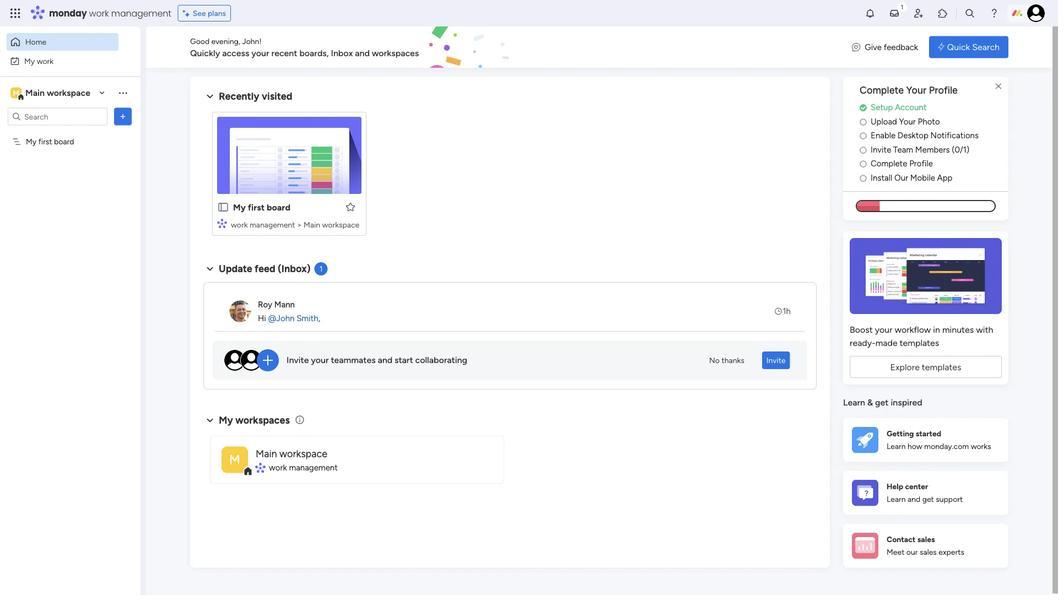 Task type: describe. For each thing, give the bounding box(es) containing it.
select product image
[[10, 8, 21, 19]]

invite your teammates and start collaborating
[[287, 355, 467, 366]]

learn & get inspired
[[843, 397, 922, 408]]

setup account
[[871, 102, 927, 112]]

1 vertical spatial sales
[[920, 548, 937, 557]]

minutes
[[942, 324, 974, 335]]

my inside button
[[24, 56, 35, 66]]

upload your photo link
[[860, 115, 1009, 128]]

your for invite your teammates and start collaborating
[[311, 355, 329, 366]]

john!
[[242, 36, 262, 46]]

work management > main workspace
[[231, 220, 359, 229]]

feed
[[255, 263, 275, 275]]

work up update
[[231, 220, 248, 229]]

1
[[319, 264, 323, 274]]

ready-
[[850, 337, 876, 348]]

update feed (inbox)
[[219, 263, 311, 275]]

app
[[937, 173, 953, 183]]

boost your workflow in minutes with ready-made templates
[[850, 324, 993, 348]]

enable desktop notifications
[[871, 131, 979, 140]]

my right "public board" image
[[233, 202, 246, 212]]

my right close my workspaces image
[[219, 414, 233, 426]]

your inside good evening, john! quickly access your recent boards, inbox and workspaces
[[252, 48, 269, 58]]

help
[[887, 482, 903, 491]]

explore templates
[[890, 362, 961, 372]]

mann
[[274, 300, 295, 310]]

get inside help center learn and get support
[[922, 495, 934, 504]]

monday.com
[[924, 442, 969, 451]]

enable desktop notifications link
[[860, 129, 1009, 142]]

support
[[936, 495, 963, 504]]

contact sales meet our sales experts
[[887, 535, 964, 557]]

inspired
[[891, 397, 922, 408]]

main workspace inside workspace selection element
[[25, 88, 90, 98]]

work right workspace image
[[269, 463, 287, 473]]

getting started element
[[843, 418, 1009, 462]]

(0/1)
[[952, 145, 970, 154]]

our
[[907, 548, 918, 557]]

start
[[395, 355, 413, 366]]

1 vertical spatial main
[[304, 220, 320, 229]]

add to favorites image
[[345, 201, 356, 212]]

1 horizontal spatial main
[[256, 448, 277, 459]]

see plans
[[193, 9, 226, 18]]

1h
[[783, 306, 791, 316]]

inbox
[[331, 48, 353, 58]]

monday work management
[[49, 7, 171, 19]]

complete profile
[[871, 159, 933, 169]]

board inside "list box"
[[54, 137, 74, 146]]

good evening, john! quickly access your recent boards, inbox and workspaces
[[190, 36, 419, 58]]

>
[[297, 220, 302, 229]]

contact sales element
[[843, 524, 1009, 568]]

close update feed (inbox) image
[[203, 262, 217, 276]]

mobile
[[910, 173, 935, 183]]

workspace image
[[10, 87, 21, 99]]

my work
[[24, 56, 54, 66]]

account
[[895, 102, 927, 112]]

circle o image for enable
[[860, 132, 867, 140]]

upload your photo
[[871, 116, 940, 126]]

works
[[971, 442, 991, 451]]

roy mann
[[258, 300, 295, 310]]

help center element
[[843, 471, 1009, 515]]

no thanks button
[[705, 352, 749, 369]]

circle o image for complete
[[860, 160, 867, 168]]

v2 bolt switch image
[[938, 41, 945, 53]]

1 horizontal spatial first
[[248, 202, 265, 212]]

quick search
[[947, 42, 1000, 52]]

in
[[933, 324, 940, 335]]

close recently visited image
[[203, 90, 217, 103]]

inbox image
[[889, 8, 900, 19]]

workspace options image
[[117, 87, 128, 98]]

give
[[865, 42, 882, 52]]

circle o image for upload
[[860, 118, 867, 126]]

profile inside 'link'
[[909, 159, 933, 169]]

setup
[[871, 102, 893, 112]]

my inside "list box"
[[26, 137, 36, 146]]

how
[[908, 442, 922, 451]]

getting
[[887, 429, 914, 438]]

getting started learn how monday.com works
[[887, 429, 991, 451]]

0 vertical spatial management
[[111, 7, 171, 19]]

install
[[871, 173, 892, 183]]

complete your profile
[[860, 84, 958, 96]]

management for work management > main workspace
[[250, 220, 295, 229]]

good
[[190, 36, 209, 46]]

search everything image
[[964, 8, 975, 19]]

members
[[915, 145, 950, 154]]

invite button
[[762, 352, 790, 369]]

experts
[[939, 548, 964, 557]]

collaborating
[[415, 355, 467, 366]]

invite team members (0/1)
[[871, 145, 970, 154]]

my work button
[[7, 52, 118, 70]]

help center learn and get support
[[887, 482, 963, 504]]

our
[[894, 173, 908, 183]]

see plans button
[[178, 5, 231, 21]]

contact
[[887, 535, 916, 544]]

upload
[[871, 116, 897, 126]]

explore templates button
[[850, 356, 1002, 378]]

team
[[893, 145, 913, 154]]

with
[[976, 324, 993, 335]]

plans
[[208, 9, 226, 18]]

explore
[[890, 362, 920, 372]]

(inbox)
[[278, 263, 311, 275]]

invite members image
[[913, 8, 924, 19]]

made
[[876, 337, 898, 348]]

home
[[25, 37, 46, 47]]

notifications image
[[865, 8, 876, 19]]

search
[[972, 42, 1000, 52]]



Task type: vqa. For each thing, say whether or not it's contained in the screenshot.
Subitems for Done
no



Task type: locate. For each thing, give the bounding box(es) containing it.
2 circle o image from the top
[[860, 174, 867, 182]]

board down search in workspace "field"
[[54, 137, 74, 146]]

install our mobile app
[[871, 173, 953, 183]]

my
[[24, 56, 35, 66], [26, 137, 36, 146], [233, 202, 246, 212], [219, 414, 233, 426]]

learn inside getting started learn how monday.com works
[[887, 442, 906, 451]]

invite team members (0/1) link
[[860, 143, 1009, 156]]

complete for complete profile
[[871, 159, 907, 169]]

1 vertical spatial first
[[248, 202, 265, 212]]

1 horizontal spatial and
[[378, 355, 392, 366]]

1 vertical spatial workspace
[[322, 220, 359, 229]]

my first board up work management > main workspace
[[233, 202, 290, 212]]

1 horizontal spatial your
[[311, 355, 329, 366]]

0 vertical spatial circle o image
[[860, 146, 867, 154]]

complete up the setup
[[860, 84, 904, 96]]

roy
[[258, 300, 272, 310]]

option
[[0, 132, 141, 134]]

workspaces right inbox
[[372, 48, 419, 58]]

Search in workspace field
[[23, 110, 92, 123]]

sales right our
[[920, 548, 937, 557]]

1 horizontal spatial board
[[267, 202, 290, 212]]

m for workspace icon
[[13, 88, 19, 98]]

0 vertical spatial get
[[875, 397, 889, 408]]

workflow
[[895, 324, 931, 335]]

3 circle o image from the top
[[860, 160, 867, 168]]

your for profile
[[906, 84, 927, 96]]

main workspace
[[25, 88, 90, 98], [256, 448, 327, 459]]

quick search button
[[929, 36, 1009, 58]]

circle o image left enable on the right
[[860, 132, 867, 140]]

first inside "list box"
[[38, 137, 52, 146]]

1 vertical spatial board
[[267, 202, 290, 212]]

meet
[[887, 548, 905, 557]]

evening,
[[211, 36, 240, 46]]

0 horizontal spatial my first board
[[26, 137, 74, 146]]

notifications
[[931, 131, 979, 140]]

1 vertical spatial and
[[378, 355, 392, 366]]

work
[[89, 7, 109, 19], [37, 56, 54, 66], [231, 220, 248, 229], [269, 463, 287, 473]]

your down john!
[[252, 48, 269, 58]]

help image
[[989, 8, 1000, 19]]

photo
[[918, 116, 940, 126]]

learn inside help center learn and get support
[[887, 495, 906, 504]]

close my workspaces image
[[203, 414, 217, 427]]

learn down help
[[887, 495, 906, 504]]

profile up setup account link
[[929, 84, 958, 96]]

check circle image
[[860, 103, 867, 112]]

0 vertical spatial my first board
[[26, 137, 74, 146]]

1 circle o image from the top
[[860, 118, 867, 126]]

0 horizontal spatial first
[[38, 137, 52, 146]]

&
[[867, 397, 873, 408]]

started
[[916, 429, 941, 438]]

m inside workspace image
[[229, 452, 240, 468]]

circle o image
[[860, 146, 867, 154], [860, 174, 867, 182]]

home button
[[7, 33, 118, 51]]

1 vertical spatial circle o image
[[860, 174, 867, 182]]

0 horizontal spatial main workspace
[[25, 88, 90, 98]]

workspace up search in workspace "field"
[[47, 88, 90, 98]]

public board image
[[217, 201, 229, 213]]

2 horizontal spatial your
[[875, 324, 893, 335]]

apps image
[[937, 8, 948, 19]]

invite inside button
[[766, 356, 786, 365]]

templates right explore
[[922, 362, 961, 372]]

no
[[709, 356, 720, 365]]

1 vertical spatial get
[[922, 495, 934, 504]]

0 horizontal spatial your
[[252, 48, 269, 58]]

1 vertical spatial your
[[899, 116, 916, 126]]

0 vertical spatial profile
[[929, 84, 958, 96]]

1 vertical spatial learn
[[887, 442, 906, 451]]

invite for your
[[287, 355, 309, 366]]

no thanks
[[709, 356, 744, 365]]

circle o image down check circle image at right
[[860, 118, 867, 126]]

0 vertical spatial your
[[906, 84, 927, 96]]

1 horizontal spatial invite
[[766, 356, 786, 365]]

my first board inside "list box"
[[26, 137, 74, 146]]

my down home
[[24, 56, 35, 66]]

workspaces inside good evening, john! quickly access your recent boards, inbox and workspaces
[[372, 48, 419, 58]]

learn for help
[[887, 495, 906, 504]]

0 vertical spatial workspaces
[[372, 48, 419, 58]]

1 vertical spatial main workspace
[[256, 448, 327, 459]]

main right workspace icon
[[25, 88, 45, 98]]

circle o image inside upload your photo link
[[860, 118, 867, 126]]

complete profile link
[[860, 158, 1009, 170]]

complete inside 'link'
[[871, 159, 907, 169]]

access
[[222, 48, 249, 58]]

circle o image inside the enable desktop notifications link
[[860, 132, 867, 140]]

boards,
[[299, 48, 329, 58]]

your left teammates
[[311, 355, 329, 366]]

m
[[13, 88, 19, 98], [229, 452, 240, 468]]

2 vertical spatial management
[[289, 463, 338, 473]]

circle o image left complete profile
[[860, 160, 867, 168]]

work inside button
[[37, 56, 54, 66]]

0 vertical spatial learn
[[843, 397, 865, 408]]

learn down getting
[[887, 442, 906, 451]]

2 vertical spatial learn
[[887, 495, 906, 504]]

0 vertical spatial sales
[[918, 535, 935, 544]]

0 vertical spatial first
[[38, 137, 52, 146]]

recently
[[219, 90, 259, 102]]

your
[[906, 84, 927, 96], [899, 116, 916, 126]]

2 vertical spatial circle o image
[[860, 160, 867, 168]]

work right monday
[[89, 7, 109, 19]]

management
[[111, 7, 171, 19], [250, 220, 295, 229], [289, 463, 338, 473]]

your up made
[[875, 324, 893, 335]]

quick
[[947, 42, 970, 52]]

1 vertical spatial management
[[250, 220, 295, 229]]

main inside workspace selection element
[[25, 88, 45, 98]]

workspaces up workspace image
[[235, 414, 290, 426]]

profile
[[929, 84, 958, 96], [909, 159, 933, 169]]

m inside workspace icon
[[13, 88, 19, 98]]

and right inbox
[[355, 48, 370, 58]]

setup account link
[[860, 101, 1009, 114]]

first right "public board" image
[[248, 202, 265, 212]]

give feedback
[[865, 42, 918, 52]]

0 vertical spatial board
[[54, 137, 74, 146]]

1 vertical spatial m
[[229, 452, 240, 468]]

work down home
[[37, 56, 54, 66]]

workspace image
[[222, 447, 248, 473]]

1 vertical spatial circle o image
[[860, 132, 867, 140]]

recently visited
[[219, 90, 292, 102]]

get right & at the right of the page
[[875, 397, 889, 408]]

0 vertical spatial and
[[355, 48, 370, 58]]

1 image
[[897, 1, 907, 13]]

templates down workflow
[[900, 337, 939, 348]]

2 horizontal spatial and
[[908, 495, 920, 504]]

2 circle o image from the top
[[860, 132, 867, 140]]

circle o image
[[860, 118, 867, 126], [860, 132, 867, 140], [860, 160, 867, 168]]

management for work management
[[289, 463, 338, 473]]

workspace up 'work management'
[[279, 448, 327, 459]]

main right workspace image
[[256, 448, 277, 459]]

center
[[905, 482, 928, 491]]

boost
[[850, 324, 873, 335]]

install our mobile app link
[[860, 172, 1009, 184]]

0 horizontal spatial invite
[[287, 355, 309, 366]]

complete up 'install'
[[871, 159, 907, 169]]

monday
[[49, 7, 87, 19]]

and
[[355, 48, 370, 58], [378, 355, 392, 366], [908, 495, 920, 504]]

main workspace up 'work management'
[[256, 448, 327, 459]]

update
[[219, 263, 252, 275]]

0 vertical spatial complete
[[860, 84, 904, 96]]

your
[[252, 48, 269, 58], [875, 324, 893, 335], [311, 355, 329, 366]]

0 horizontal spatial board
[[54, 137, 74, 146]]

0 horizontal spatial get
[[875, 397, 889, 408]]

your down account
[[899, 116, 916, 126]]

options image
[[117, 111, 128, 122]]

0 horizontal spatial main
[[25, 88, 45, 98]]

m for workspace image
[[229, 452, 240, 468]]

0 vertical spatial workspace
[[47, 88, 90, 98]]

0 vertical spatial main workspace
[[25, 88, 90, 98]]

and for invite
[[378, 355, 392, 366]]

circle o image for install
[[860, 174, 867, 182]]

circle o image left 'install'
[[860, 174, 867, 182]]

workspace down add to favorites image
[[322, 220, 359, 229]]

1 vertical spatial complete
[[871, 159, 907, 169]]

0 horizontal spatial workspaces
[[235, 414, 290, 426]]

profile down invite team members (0/1)
[[909, 159, 933, 169]]

teammates
[[331, 355, 376, 366]]

0 horizontal spatial m
[[13, 88, 19, 98]]

2 horizontal spatial invite
[[871, 145, 891, 154]]

templates inside button
[[922, 362, 961, 372]]

first down search in workspace "field"
[[38, 137, 52, 146]]

0 vertical spatial circle o image
[[860, 118, 867, 126]]

templates image image
[[853, 238, 999, 314]]

enable
[[871, 131, 896, 140]]

roy mann image
[[229, 300, 251, 322]]

invite for team
[[871, 145, 891, 154]]

and left the start
[[378, 355, 392, 366]]

circle o image inside complete profile 'link'
[[860, 160, 867, 168]]

your for boost your workflow in minutes with ready-made templates
[[875, 324, 893, 335]]

complete for complete your profile
[[860, 84, 904, 96]]

workspace selection element
[[10, 86, 92, 101]]

2 vertical spatial workspace
[[279, 448, 327, 459]]

1 vertical spatial templates
[[922, 362, 961, 372]]

v2 user feedback image
[[852, 41, 860, 53]]

your up account
[[906, 84, 927, 96]]

quickly
[[190, 48, 220, 58]]

main workspace up search in workspace "field"
[[25, 88, 90, 98]]

learn left & at the right of the page
[[843, 397, 865, 408]]

1 circle o image from the top
[[860, 146, 867, 154]]

1 horizontal spatial m
[[229, 452, 240, 468]]

dapulse x slim image
[[992, 80, 1005, 93]]

1 horizontal spatial workspaces
[[372, 48, 419, 58]]

sales
[[918, 535, 935, 544], [920, 548, 937, 557]]

0 vertical spatial your
[[252, 48, 269, 58]]

board
[[54, 137, 74, 146], [267, 202, 290, 212]]

1 vertical spatial my first board
[[233, 202, 290, 212]]

1 horizontal spatial main workspace
[[256, 448, 327, 459]]

john smith image
[[1027, 4, 1045, 22]]

my first board list box
[[0, 130, 141, 300]]

board up work management > main workspace
[[267, 202, 290, 212]]

your for photo
[[899, 116, 916, 126]]

1 horizontal spatial get
[[922, 495, 934, 504]]

get down the center
[[922, 495, 934, 504]]

my first board down search in workspace "field"
[[26, 137, 74, 146]]

2 vertical spatial and
[[908, 495, 920, 504]]

your inside boost your workflow in minutes with ready-made templates
[[875, 324, 893, 335]]

visited
[[262, 90, 292, 102]]

first
[[38, 137, 52, 146], [248, 202, 265, 212]]

1 vertical spatial workspaces
[[235, 414, 290, 426]]

learn
[[843, 397, 865, 408], [887, 442, 906, 451], [887, 495, 906, 504]]

0 vertical spatial main
[[25, 88, 45, 98]]

templates inside boost your workflow in minutes with ready-made templates
[[900, 337, 939, 348]]

learn for getting
[[887, 442, 906, 451]]

get
[[875, 397, 889, 408], [922, 495, 934, 504]]

2 vertical spatial main
[[256, 448, 277, 459]]

0 horizontal spatial and
[[355, 48, 370, 58]]

and down the center
[[908, 495, 920, 504]]

see
[[193, 9, 206, 18]]

templates
[[900, 337, 939, 348], [922, 362, 961, 372]]

1 horizontal spatial my first board
[[233, 202, 290, 212]]

circle o image left the team
[[860, 146, 867, 154]]

1 vertical spatial profile
[[909, 159, 933, 169]]

and inside good evening, john! quickly access your recent boards, inbox and workspaces
[[355, 48, 370, 58]]

2 horizontal spatial main
[[304, 220, 320, 229]]

desktop
[[898, 131, 929, 140]]

1 vertical spatial your
[[875, 324, 893, 335]]

my workspaces
[[219, 414, 290, 426]]

2 vertical spatial your
[[311, 355, 329, 366]]

main right >
[[304, 220, 320, 229]]

0 vertical spatial templates
[[900, 337, 939, 348]]

sales up our
[[918, 535, 935, 544]]

and for help
[[908, 495, 920, 504]]

feedback
[[884, 42, 918, 52]]

0 vertical spatial m
[[13, 88, 19, 98]]

work management
[[269, 463, 338, 473]]

my down search in workspace "field"
[[26, 137, 36, 146]]

and inside help center learn and get support
[[908, 495, 920, 504]]

circle o image inside install our mobile app link
[[860, 174, 867, 182]]

circle o image for invite
[[860, 146, 867, 154]]

workspace
[[47, 88, 90, 98], [322, 220, 359, 229], [279, 448, 327, 459]]

circle o image inside invite team members (0/1) link
[[860, 146, 867, 154]]

recent
[[271, 48, 297, 58]]



